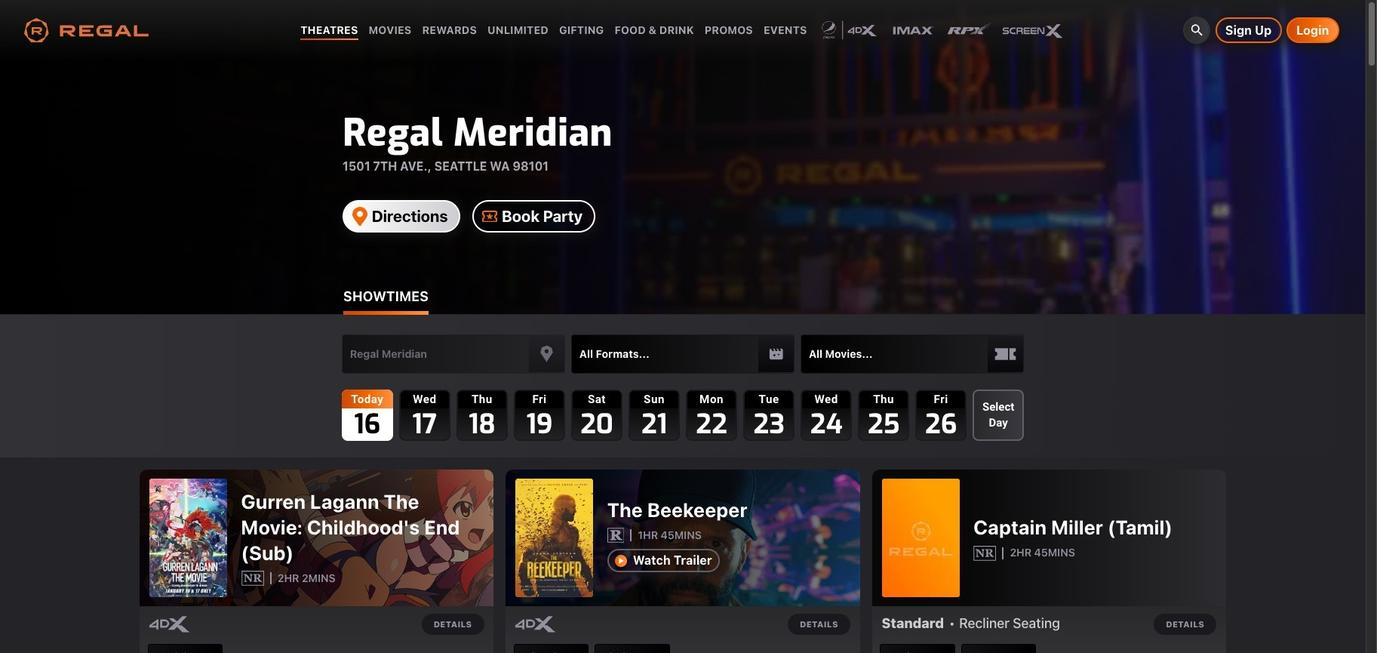 Task type: locate. For each thing, give the bounding box(es) containing it.
tab list
[[344, 287, 1023, 315]]

captain miller (tamil) poster image
[[882, 479, 960, 597]]

screenx movies image
[[1002, 20, 1066, 41]]

main element
[[295, 20, 1071, 41]]

imax movies image
[[892, 20, 935, 41]]



Task type: describe. For each thing, give the bounding box(es) containing it.
movie theatre entrance image
[[0, 0, 1366, 314]]

gurren lagann the movie: childhood's end (sub) poster image
[[150, 479, 227, 597]]

go to homepage image
[[24, 18, 148, 42]]

4dx movies image
[[818, 20, 882, 41]]

the beekeeper poster image
[[516, 479, 594, 597]]

rpx movies image
[[945, 20, 991, 41]]



Task type: vqa. For each thing, say whether or not it's contained in the screenshot.
Gurren Lagann The Movie: Childhood's End (Sub) Poster image
yes



